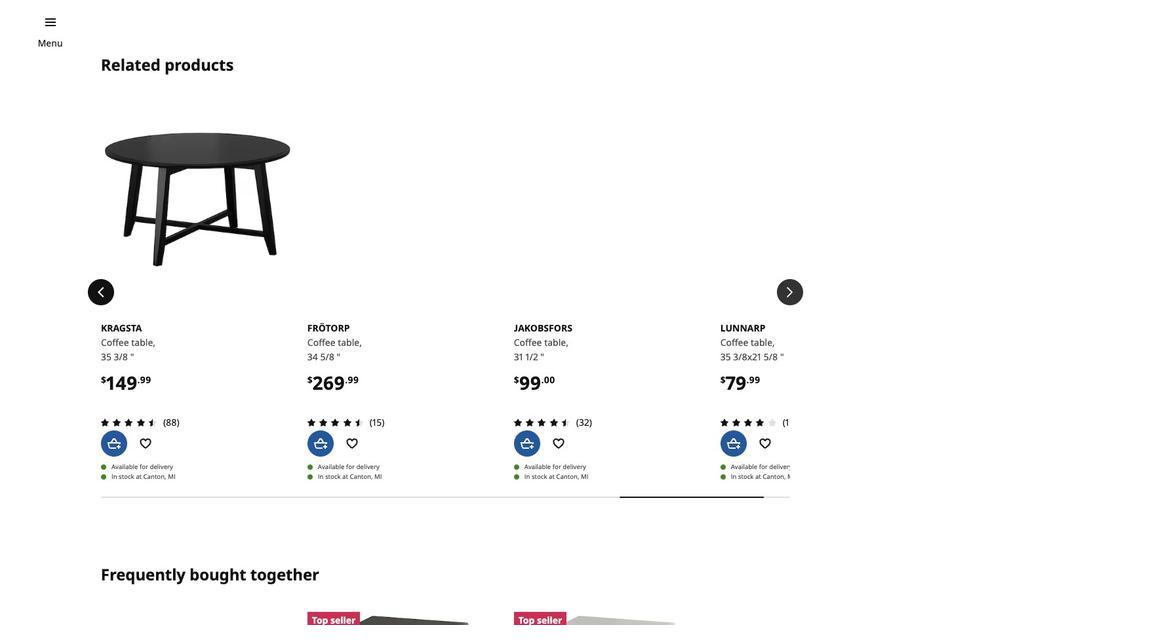 Task type: vqa. For each thing, say whether or not it's contained in the screenshot.
second delivery
yes



Task type: locate. For each thing, give the bounding box(es) containing it.
2 in stock at canton, mi from the left
[[318, 473, 382, 481]]

. for 269
[[345, 374, 348, 386]]

delivery down (32)
[[563, 463, 586, 472]]

at down review: 4.7 out of 5 stars. total reviews: 32 image
[[549, 473, 555, 481]]

99 right 149
[[140, 374, 151, 386]]

" inside "frötorp coffee table, 34 5/8 ""
[[337, 351, 341, 363]]

available for delivery down review: 4.3 out of 5 stars. total reviews: 88 image
[[111, 463, 173, 472]]

(32)
[[576, 416, 592, 429]]

canton, down (32)
[[556, 473, 579, 481]]

5/8 right 3/8x21
[[764, 351, 778, 363]]

99
[[519, 371, 541, 395], [140, 374, 151, 386], [348, 374, 359, 386], [749, 374, 760, 386]]

5/8 inside "frötorp coffee table, 34 5/8 ""
[[320, 351, 334, 363]]

table, inside "frötorp coffee table, 34 5/8 ""
[[338, 336, 362, 349]]

in stock at canton, mi down 'review: 4.4 out of 5 stars. total reviews: 15' image
[[318, 473, 382, 481]]

for
[[140, 463, 148, 472], [346, 463, 355, 472], [553, 463, 561, 472], [759, 463, 768, 472]]

available down review: 4.7 out of 5 stars. total reviews: 32 image
[[524, 463, 551, 472]]

coffee inside "frötorp coffee table, 34 5/8 ""
[[307, 336, 335, 349]]

2 35 from the left
[[720, 351, 731, 363]]

" right 1/2
[[541, 351, 544, 363]]

$ 149 . 99
[[101, 371, 151, 395]]

stock down review: 4.3 out of 5 stars. total reviews: 88 image
[[119, 473, 134, 481]]

in stock at canton, mi down review: 4.7 out of 5 stars. total reviews: 32 image
[[524, 473, 588, 481]]

99 inside $ 149 . 99
[[140, 374, 151, 386]]

kragsta coffee table, black, 35 3/8 " image
[[101, 103, 294, 296]]

scrollbar
[[101, 488, 790, 507]]

$ inside $ 149 . 99
[[101, 374, 106, 386]]

review: 3.9 out of 5 stars. total reviews: 193 image
[[716, 415, 780, 431]]

1 35 from the left
[[101, 351, 111, 363]]

4 $ from the left
[[720, 374, 726, 386]]

" inside "jakobsfors coffee table, 31 1/2 ""
[[541, 351, 544, 363]]

" inside kragsta coffee table, 35 3/8 "
[[130, 351, 134, 363]]

at down review: 4.3 out of 5 stars. total reviews: 88 image
[[136, 473, 142, 481]]

$ down 31
[[514, 374, 519, 386]]

mi down (15) at the bottom of the page
[[374, 473, 382, 481]]

for down review: 4.3 out of 5 stars. total reviews: 88 image
[[140, 463, 148, 472]]

delivery
[[150, 463, 173, 472], [356, 463, 380, 472], [563, 463, 586, 472], [769, 463, 793, 472]]

99 right 79
[[749, 374, 760, 386]]

5/8 inside lunnarp coffee table, 35 3/8x21 5/8 "
[[764, 351, 778, 363]]

in stock at canton, mi
[[111, 473, 175, 481], [318, 473, 382, 481], [524, 473, 588, 481], [731, 473, 795, 481]]

1 . from the left
[[137, 374, 140, 386]]

available down review: 3.9 out of 5 stars. total reviews: 193 image
[[731, 463, 757, 472]]

available for delivery down 'review: 4.4 out of 5 stars. total reviews: 15' image
[[318, 463, 380, 472]]

$ for 79
[[720, 374, 726, 386]]

table, up 3/8x21
[[751, 336, 775, 349]]

delivery down (88)
[[150, 463, 173, 472]]

mi
[[168, 473, 175, 481], [374, 473, 382, 481], [581, 473, 588, 481], [787, 473, 795, 481]]

35 inside lunnarp coffee table, 35 3/8x21 5/8 "
[[720, 351, 731, 363]]

coffee down frötorp
[[307, 336, 335, 349]]

in stock at canton, mi down review: 4.3 out of 5 stars. total reviews: 88 image
[[111, 473, 175, 481]]

. for 149
[[137, 374, 140, 386]]

table, down frötorp
[[338, 336, 362, 349]]

4 available from the left
[[731, 463, 757, 472]]

4 canton, from the left
[[763, 473, 786, 481]]

in down review: 3.9 out of 5 stars. total reviews: 193 image
[[731, 473, 737, 481]]

$
[[101, 374, 106, 386], [307, 374, 313, 386], [514, 374, 519, 386], [720, 374, 726, 386]]

99 for 79
[[749, 374, 760, 386]]

in down 'review: 4.4 out of 5 stars. total reviews: 15' image
[[318, 473, 324, 481]]

table, down 'jakobsfors'
[[544, 336, 568, 349]]

$ inside $ 99 . 00
[[514, 374, 519, 386]]

. down "frötorp coffee table, 34 5/8 ""
[[345, 374, 348, 386]]

35 for 149
[[101, 351, 111, 363]]

2 " from the left
[[337, 351, 341, 363]]

$ down kragsta coffee table, 35 3/8 "
[[101, 374, 106, 386]]

. down 3/8x21
[[747, 374, 749, 386]]

coffee down lunnarp
[[720, 336, 748, 349]]

31
[[514, 351, 523, 363]]

table, down kragsta
[[131, 336, 155, 349]]

1 $ from the left
[[101, 374, 106, 386]]

2 5/8 from the left
[[764, 351, 778, 363]]

2 stock from the left
[[325, 473, 341, 481]]

related
[[101, 54, 161, 76]]

3 coffee from the left
[[514, 336, 542, 349]]

" right 34
[[337, 351, 341, 363]]

jakobsfors coffee table, 31 1/2 "
[[514, 322, 572, 363]]

coffee inside "jakobsfors coffee table, 31 1/2 ""
[[514, 336, 542, 349]]

3 " from the left
[[541, 351, 544, 363]]

review: 4.7 out of 5 stars. total reviews: 32 image
[[510, 415, 574, 431]]

0 horizontal spatial 35
[[101, 351, 111, 363]]

(88)
[[163, 416, 180, 429]]

3 $ from the left
[[514, 374, 519, 386]]

0 horizontal spatial 5/8
[[320, 351, 334, 363]]

3 at from the left
[[549, 473, 555, 481]]

. inside $ 99 . 00
[[541, 374, 544, 386]]

(15)
[[370, 416, 385, 429]]

for down review: 3.9 out of 5 stars. total reviews: 193 image
[[759, 463, 768, 472]]

. for 99
[[541, 374, 544, 386]]

$ inside $ 269 . 99
[[307, 374, 313, 386]]

in down review: 4.7 out of 5 stars. total reviews: 32 image
[[524, 473, 530, 481]]

together
[[250, 564, 319, 585]]

2 in from the left
[[318, 473, 324, 481]]

1 available from the left
[[111, 463, 138, 472]]

delivery down (15) at the bottom of the page
[[356, 463, 380, 472]]

review: 4.3 out of 5 stars. total reviews: 88 image
[[97, 415, 161, 431]]

coffee for 99
[[514, 336, 542, 349]]

kragsta
[[101, 322, 142, 334]]

35
[[101, 351, 111, 363], [720, 351, 731, 363]]

available
[[111, 463, 138, 472], [318, 463, 344, 472], [524, 463, 551, 472], [731, 463, 757, 472]]

" for 99
[[541, 351, 544, 363]]

table,
[[131, 336, 155, 349], [338, 336, 362, 349], [544, 336, 568, 349], [751, 336, 775, 349]]

99 for 269
[[348, 374, 359, 386]]

coffee for 149
[[101, 336, 129, 349]]

99 inside $ 269 . 99
[[348, 374, 359, 386]]

mi down (32)
[[581, 473, 588, 481]]

" inside lunnarp coffee table, 35 3/8x21 5/8 "
[[780, 351, 784, 363]]

mi down (193) at the bottom right of page
[[787, 473, 795, 481]]

4 . from the left
[[747, 374, 749, 386]]

review: 4.4 out of 5 stars. total reviews: 15 image
[[303, 415, 367, 431]]

4 " from the left
[[780, 351, 784, 363]]

coffee inside kragsta coffee table, 35 3/8 "
[[101, 336, 129, 349]]

3 available for delivery from the left
[[524, 463, 586, 472]]

1 in stock at canton, mi from the left
[[111, 473, 175, 481]]

2 . from the left
[[345, 374, 348, 386]]

at down review: 3.9 out of 5 stars. total reviews: 193 image
[[755, 473, 761, 481]]

lunnarp coffee table, 35 3/8x21 5/8 "
[[720, 322, 784, 363]]

1 table, from the left
[[131, 336, 155, 349]]

in
[[111, 473, 117, 481], [318, 473, 324, 481], [524, 473, 530, 481], [731, 473, 737, 481]]

" right 3/8
[[130, 351, 134, 363]]

1 coffee from the left
[[101, 336, 129, 349]]

35 left 3/8
[[101, 351, 111, 363]]

3 . from the left
[[541, 374, 544, 386]]

available down 'review: 4.4 out of 5 stars. total reviews: 15' image
[[318, 463, 344, 472]]

4 coffee from the left
[[720, 336, 748, 349]]

3 delivery from the left
[[563, 463, 586, 472]]

table, inside kragsta coffee table, 35 3/8 "
[[131, 336, 155, 349]]

for down 'review: 4.4 out of 5 stars. total reviews: 15' image
[[346, 463, 355, 472]]

$ down 34
[[307, 374, 313, 386]]

" for 149
[[130, 351, 134, 363]]

in down review: 4.3 out of 5 stars. total reviews: 88 image
[[111, 473, 117, 481]]

coffee up 1/2
[[514, 336, 542, 349]]

canton, down (88)
[[143, 473, 166, 481]]

$ inside $ 79 . 99
[[720, 374, 726, 386]]

1 at from the left
[[136, 473, 142, 481]]

. down kragsta coffee table, 35 3/8 "
[[137, 374, 140, 386]]

3 table, from the left
[[544, 336, 568, 349]]

canton,
[[143, 473, 166, 481], [350, 473, 373, 481], [556, 473, 579, 481], [763, 473, 786, 481]]

stock
[[119, 473, 134, 481], [325, 473, 341, 481], [532, 473, 547, 481], [738, 473, 754, 481]]

2 table, from the left
[[338, 336, 362, 349]]

frequently bought together
[[101, 564, 319, 585]]

delivery down (193) at the bottom right of page
[[769, 463, 793, 472]]

4 in stock at canton, mi from the left
[[731, 473, 795, 481]]

5/8
[[320, 351, 334, 363], [764, 351, 778, 363]]

stock down review: 3.9 out of 5 stars. total reviews: 193 image
[[738, 473, 754, 481]]

. down "jakobsfors coffee table, 31 1/2 ""
[[541, 374, 544, 386]]

"
[[130, 351, 134, 363], [337, 351, 341, 363], [541, 351, 544, 363], [780, 351, 784, 363]]

1 horizontal spatial 5/8
[[764, 351, 778, 363]]

coffee inside lunnarp coffee table, 35 3/8x21 5/8 "
[[720, 336, 748, 349]]

00
[[544, 374, 555, 386]]

table, for 99
[[544, 336, 568, 349]]

2 coffee from the left
[[307, 336, 335, 349]]

frötorp
[[307, 322, 350, 334]]

stock down review: 4.7 out of 5 stars. total reviews: 32 image
[[532, 473, 547, 481]]

2 canton, from the left
[[350, 473, 373, 481]]

3 in stock at canton, mi from the left
[[524, 473, 588, 481]]

99 right 269
[[348, 374, 359, 386]]

available for delivery
[[111, 463, 173, 472], [318, 463, 380, 472], [524, 463, 586, 472], [731, 463, 793, 472]]

at down 'review: 4.4 out of 5 stars. total reviews: 15' image
[[342, 473, 348, 481]]

frötorp coffee table, 34 5/8 "
[[307, 322, 362, 363]]

in stock at canton, mi down review: 3.9 out of 5 stars. total reviews: 193 image
[[731, 473, 795, 481]]

bought
[[190, 564, 246, 585]]

1/2
[[526, 351, 538, 363]]

3/8x21
[[733, 351, 761, 363]]

$ down lunnarp coffee table, 35 3/8x21 5/8 "
[[720, 374, 726, 386]]

idanäs nightstand, white, 18 1/2x15 3/4 " image
[[514, 613, 707, 626]]

coffee up 3/8
[[101, 336, 129, 349]]

3 canton, from the left
[[556, 473, 579, 481]]

mi down (88)
[[168, 473, 175, 481]]

" right 3/8x21
[[780, 351, 784, 363]]

2 $ from the left
[[307, 374, 313, 386]]

at
[[136, 473, 142, 481], [342, 473, 348, 481], [549, 473, 555, 481], [755, 473, 761, 481]]

3 mi from the left
[[581, 473, 588, 481]]

jakobsfors
[[514, 322, 572, 334]]

1 stock from the left
[[119, 473, 134, 481]]

stock down 'review: 4.4 out of 5 stars. total reviews: 15' image
[[325, 473, 341, 481]]

for down review: 4.7 out of 5 stars. total reviews: 32 image
[[553, 463, 561, 472]]

35 left 3/8x21
[[720, 351, 731, 363]]

table, inside "jakobsfors coffee table, 31 1/2 ""
[[544, 336, 568, 349]]

1 " from the left
[[130, 351, 134, 363]]

.
[[137, 374, 140, 386], [345, 374, 348, 386], [541, 374, 544, 386], [747, 374, 749, 386]]

available down review: 4.3 out of 5 stars. total reviews: 88 image
[[111, 463, 138, 472]]

canton, down (15) at the bottom of the page
[[350, 473, 373, 481]]

5/8 right 34
[[320, 351, 334, 363]]

35 inside kragsta coffee table, 35 3/8 "
[[101, 351, 111, 363]]

2 for from the left
[[346, 463, 355, 472]]

4 table, from the left
[[751, 336, 775, 349]]

. inside $ 79 . 99
[[747, 374, 749, 386]]

. inside $ 149 . 99
[[137, 374, 140, 386]]

1 horizontal spatial 35
[[720, 351, 731, 363]]

canton, down (193) at the bottom right of page
[[763, 473, 786, 481]]

menu
[[38, 37, 63, 49]]

99 for 149
[[140, 374, 151, 386]]

table, inside lunnarp coffee table, 35 3/8x21 5/8 "
[[751, 336, 775, 349]]

$ 79 . 99
[[720, 371, 760, 395]]

99 left 00
[[519, 371, 541, 395]]

coffee
[[101, 336, 129, 349], [307, 336, 335, 349], [514, 336, 542, 349], [720, 336, 748, 349]]

available for delivery down review: 3.9 out of 5 stars. total reviews: 193 image
[[731, 463, 793, 472]]

1 5/8 from the left
[[320, 351, 334, 363]]

. inside $ 269 . 99
[[345, 374, 348, 386]]

$ for 99
[[514, 374, 519, 386]]

available for delivery down review: 4.7 out of 5 stars. total reviews: 32 image
[[524, 463, 586, 472]]

99 inside $ 79 . 99
[[749, 374, 760, 386]]



Task type: describe. For each thing, give the bounding box(es) containing it.
coffee for 79
[[720, 336, 748, 349]]

4 mi from the left
[[787, 473, 795, 481]]

table, for 149
[[131, 336, 155, 349]]

lunnarp coffee table, brown, 35 3/8x21 5/8 " image
[[720, 103, 914, 296]]

35 for 79
[[720, 351, 731, 363]]

3 available from the left
[[524, 463, 551, 472]]

3 stock from the left
[[532, 473, 547, 481]]

149
[[106, 371, 137, 395]]

. for 79
[[747, 374, 749, 386]]

4 for from the left
[[759, 463, 768, 472]]

3 in from the left
[[524, 473, 530, 481]]

4 stock from the left
[[738, 473, 754, 481]]

table, for 269
[[338, 336, 362, 349]]

$ for 149
[[101, 374, 106, 386]]

4 delivery from the left
[[769, 463, 793, 472]]

34
[[307, 351, 318, 363]]

2 available for delivery from the left
[[318, 463, 380, 472]]

4 available for delivery from the left
[[731, 463, 793, 472]]

(193)
[[783, 416, 803, 429]]

kragsta coffee table, 35 3/8 "
[[101, 322, 155, 363]]

1 delivery from the left
[[150, 463, 173, 472]]

$ 269 . 99
[[307, 371, 359, 395]]

1 canton, from the left
[[143, 473, 166, 481]]

1 for from the left
[[140, 463, 148, 472]]

menu button
[[38, 36, 63, 50]]

idanäs nightstand, dark brown stained, 18 1/2x15 3/4 " image
[[307, 613, 501, 626]]

" for 269
[[337, 351, 341, 363]]

frequently
[[101, 564, 186, 585]]

4 at from the left
[[755, 473, 761, 481]]

lunnarp
[[720, 322, 766, 334]]

1 in from the left
[[111, 473, 117, 481]]

2 available from the left
[[318, 463, 344, 472]]

3/8
[[114, 351, 128, 363]]

related products
[[101, 54, 234, 76]]

1 available for delivery from the left
[[111, 463, 173, 472]]

2 mi from the left
[[374, 473, 382, 481]]

$ 99 . 00
[[514, 371, 555, 395]]

79
[[726, 371, 747, 395]]

table, for 79
[[751, 336, 775, 349]]

1 mi from the left
[[168, 473, 175, 481]]

products
[[165, 54, 234, 76]]

4 in from the left
[[731, 473, 737, 481]]

269
[[313, 371, 345, 395]]

2 delivery from the left
[[356, 463, 380, 472]]

coffee for 269
[[307, 336, 335, 349]]

3 for from the left
[[553, 463, 561, 472]]

$ for 269
[[307, 374, 313, 386]]

2 at from the left
[[342, 473, 348, 481]]



